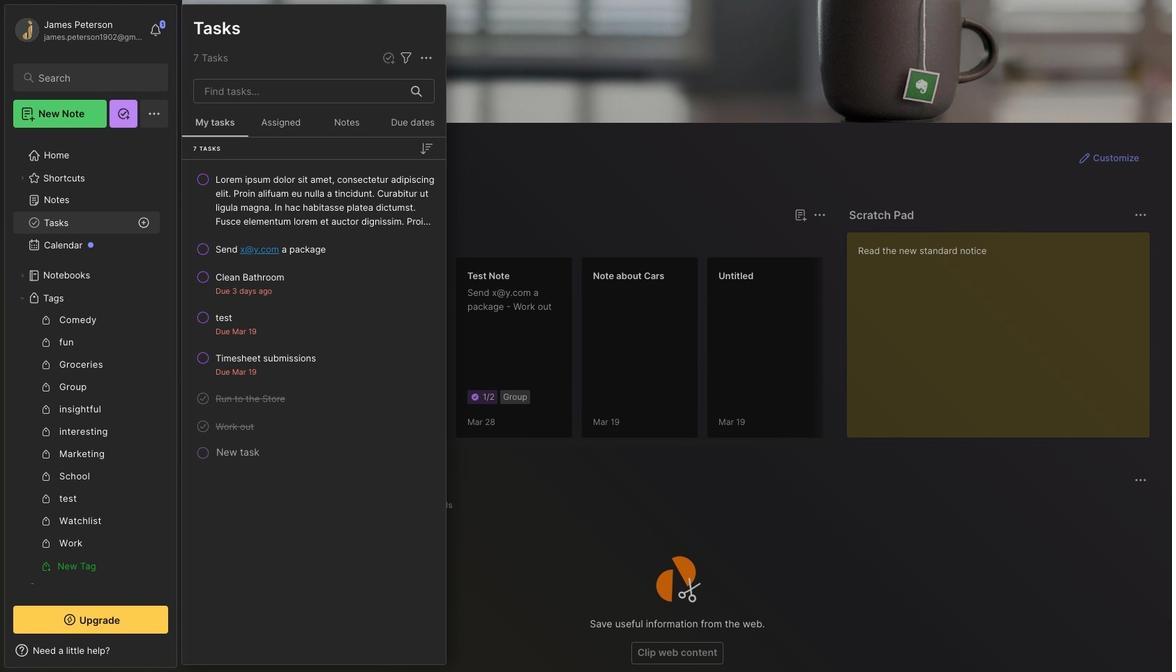 Task type: locate. For each thing, give the bounding box(es) containing it.
group
[[13, 309, 160, 577]]

Filter tasks field
[[398, 50, 415, 66]]

expand tags image
[[18, 294, 27, 302]]

None search field
[[38, 69, 156, 86]]

1 row from the top
[[188, 167, 440, 234]]

0 vertical spatial tab list
[[207, 232, 824, 249]]

more actions and view options image
[[418, 50, 435, 66]]

tab list
[[207, 232, 824, 249], [207, 497, 1146, 514]]

4 row from the top
[[188, 305, 440, 343]]

none search field inside main element
[[38, 69, 156, 86]]

5 row from the top
[[188, 346, 440, 383]]

new task image
[[382, 51, 396, 65]]

7 row from the top
[[188, 414, 440, 439]]

group inside tree
[[13, 309, 160, 577]]

Start writing… text field
[[859, 232, 1150, 427]]

Find tasks… text field
[[196, 80, 403, 103]]

main element
[[0, 0, 181, 672]]

row
[[188, 167, 440, 234], [188, 237, 440, 262], [188, 265, 440, 302], [188, 305, 440, 343], [188, 346, 440, 383], [188, 386, 440, 411], [188, 414, 440, 439]]

row group
[[182, 165, 446, 463], [205, 257, 1173, 447]]

tab
[[207, 232, 248, 249], [254, 232, 310, 249], [207, 497, 261, 514], [420, 497, 459, 514]]

tree
[[5, 136, 177, 630]]

sort options image
[[418, 140, 435, 157]]

clean bathroom 2 cell
[[216, 270, 284, 284]]

1 vertical spatial tab list
[[207, 497, 1146, 514]]

1 tab list from the top
[[207, 232, 824, 249]]



Task type: describe. For each thing, give the bounding box(es) containing it.
lorem ipsum dolor sit amet, consectetur adipiscing elit. proin alifuam eu nulla a tincidunt. curabitur ut ligula magna. in hac habitasse platea dictumst. fusce elementum lorem et auctor dignissim. proin eget mi id urna euismod consectetur. pellentesque porttitor ac urna quis fermentum: 0 cell
[[216, 172, 435, 228]]

Account field
[[13, 16, 142, 44]]

3 row from the top
[[188, 265, 440, 302]]

Sort options field
[[418, 140, 435, 157]]

work out 6 cell
[[216, 420, 254, 434]]

2 row from the top
[[188, 237, 440, 262]]

2 tab list from the top
[[207, 497, 1146, 514]]

More actions and view options field
[[415, 50, 435, 66]]

6 row from the top
[[188, 386, 440, 411]]

WHAT'S NEW field
[[5, 639, 177, 662]]

tree inside main element
[[5, 136, 177, 630]]

send x@y.com a package 1 cell
[[216, 242, 326, 256]]

run to the store 5 cell
[[216, 392, 285, 406]]

click to collapse image
[[176, 646, 187, 663]]

expand notebooks image
[[18, 272, 27, 280]]

timesheet submissions 4 cell
[[216, 351, 316, 365]]

test 3 cell
[[216, 311, 232, 325]]

Search text field
[[38, 71, 156, 84]]

filter tasks image
[[398, 50, 415, 66]]



Task type: vqa. For each thing, say whether or not it's contained in the screenshot.
4th row from the top
yes



